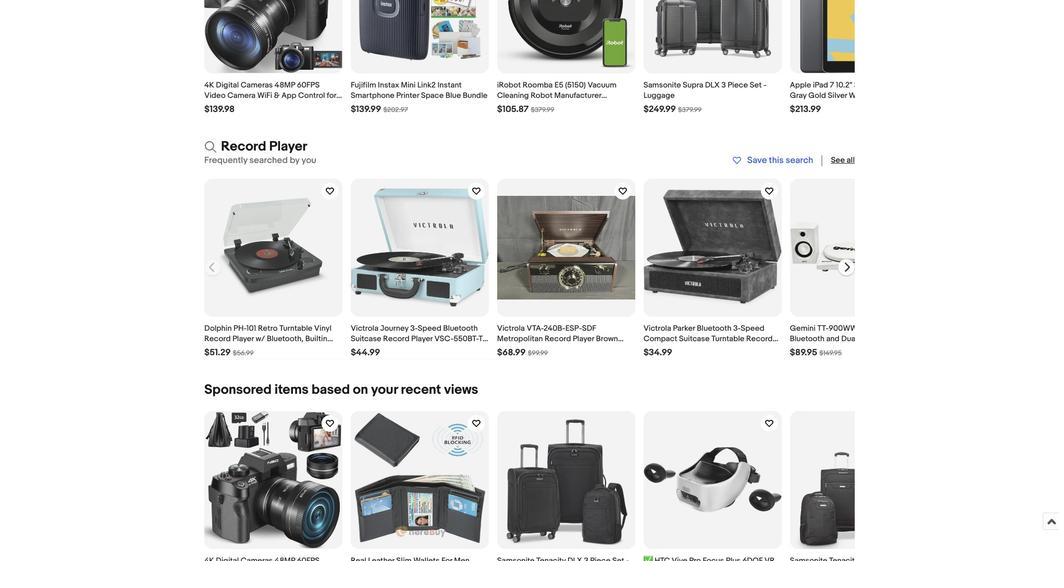 Task type: describe. For each thing, give the bounding box(es) containing it.
$105.87 text field
[[497, 104, 529, 115]]

good
[[790, 101, 811, 111]]

$89.95 $149.95
[[790, 348, 842, 358]]

refurbished
[[531, 101, 575, 111]]

record inside dolphin ph-101 retro turntable vinyl record player w/ bluetooth, builtin speaker
[[204, 334, 231, 344]]

ph-
[[234, 324, 247, 334]]

e5
[[555, 80, 564, 90]]

for
[[327, 91, 337, 101]]

$34.99 text field
[[644, 348, 673, 359]]

recent
[[401, 382, 441, 398]]

&
[[274, 91, 280, 101]]

cleaning
[[497, 91, 529, 101]]

dlx
[[706, 80, 720, 90]]

searched
[[250, 155, 288, 166]]

wifi inside 4k digital cameras 48mp 60fps video camera wifi & app control for photography
[[257, 91, 272, 101]]

journey
[[380, 324, 409, 334]]

certified
[[497, 101, 530, 111]]

apple ipad 7 10.2" 32gb 128gb space gray gold silver wifi or cellular - good
[[790, 80, 923, 111]]

gray
[[790, 91, 807, 101]]

$202.97
[[384, 106, 408, 114]]

space inside apple ipad 7 10.2" 32gb 128gb space gray gold silver wifi or cellular - good
[[901, 80, 923, 90]]

$249.99 text field
[[644, 104, 677, 115]]

record inside victrola journey 3-speed bluetooth suitcase record player vsc-550bt-tq turquoise
[[383, 334, 410, 344]]

- inside apple ipad 7 10.2" 32gb 128gb space gray gold silver wifi or cellular - good
[[904, 91, 907, 101]]

ipad
[[814, 80, 829, 90]]

camera
[[227, 91, 256, 101]]

player inside dolphin ph-101 retro turntable vinyl record player w/ bluetooth, builtin speaker
[[233, 334, 254, 344]]

dolphin ph-101 retro turntable vinyl record player w/ bluetooth, builtin speaker
[[204, 324, 332, 354]]

$89.95 text field
[[790, 348, 818, 359]]

$68.99 $99.99
[[497, 348, 548, 358]]

vacuum
[[588, 80, 617, 90]]

suitcase inside victrola journey 3-speed bluetooth suitcase record player vsc-550bt-tq turquoise
[[351, 334, 382, 344]]

your
[[371, 382, 398, 398]]

$379.99 inside $105.87 $379.99
[[531, 106, 555, 114]]

$56.99
[[233, 349, 254, 358]]

supra
[[683, 80, 704, 90]]

speakers
[[885, 334, 919, 344]]

w/
[[256, 334, 265, 344]]

- inside "samsonite supra dlx 3 piece set - luggage $249.99 $379.99"
[[764, 80, 767, 90]]

record inside victrola parker bluetooth 3-speed compact suitcase turntable record player
[[747, 334, 773, 344]]

bluetooth inside victrola journey 3-speed bluetooth suitcase record player vsc-550bt-tq turquoise
[[444, 324, 478, 334]]

based
[[312, 382, 350, 398]]

$51.29 text field
[[204, 348, 231, 359]]

control
[[298, 91, 325, 101]]

this
[[770, 156, 784, 166]]

$99.99
[[528, 349, 548, 358]]

previous price $202.97 text field
[[384, 106, 408, 114]]

previous price $379.99 text field
[[531, 106, 555, 114]]

on
[[353, 382, 368, 398]]

$139.98 text field
[[204, 104, 235, 115]]

app
[[282, 91, 297, 101]]

samsonite
[[644, 80, 682, 90]]

$379.99 inside "samsonite supra dlx 3 piece set - luggage $249.99 $379.99"
[[679, 106, 702, 114]]

victrola parker bluetooth 3-speed compact suitcase turntable record player
[[644, 324, 773, 354]]

victrola journey 3-speed bluetooth suitcase record player vsc-550bt-tq turquoise
[[351, 324, 489, 354]]

gold
[[809, 91, 827, 101]]

4k digital cameras 48mp 60fps video camera wifi & app control for photography
[[204, 80, 337, 111]]

10.2"
[[837, 80, 853, 90]]

all
[[847, 156, 855, 165]]

previous price $99.99 text field
[[528, 349, 548, 358]]

search
[[786, 156, 814, 166]]

photography
[[204, 101, 250, 111]]

instax
[[378, 80, 399, 90]]

roomba
[[523, 80, 553, 90]]

$213.99 text field
[[790, 104, 822, 115]]

speed inside victrola parker bluetooth 3-speed compact suitcase turntable record player
[[741, 324, 765, 334]]

$44.99 text field
[[351, 348, 380, 359]]

fujifilm instax mini link2 instant smartphone printer space blue bundle $139.99 $202.97
[[351, 80, 488, 115]]

128gb
[[876, 80, 899, 90]]

or
[[866, 91, 873, 101]]

3- inside victrola parker bluetooth 3-speed compact suitcase turntable record player
[[734, 324, 741, 334]]

$139.98
[[204, 104, 235, 115]]

save this search button
[[731, 155, 814, 166]]

you
[[302, 155, 316, 166]]

bluetooth inside gemini tt-900ww record player with bluetooth and dual stereo speakers white
[[790, 334, 825, 344]]

sponsored items based on your recent views
[[204, 382, 479, 398]]

$139.99
[[351, 104, 381, 115]]

builtin
[[305, 334, 328, 344]]

luggage
[[644, 91, 675, 101]]

digital
[[216, 80, 239, 90]]

tt-
[[818, 324, 829, 334]]

32gb
[[855, 80, 875, 90]]

smartphone
[[351, 91, 395, 101]]

with
[[911, 324, 928, 334]]

4k
[[204, 80, 214, 90]]

cameras
[[241, 80, 273, 90]]

101
[[247, 324, 256, 334]]

60fps
[[297, 80, 320, 90]]

player inside victrola parker bluetooth 3-speed compact suitcase turntable record player
[[644, 345, 666, 354]]

by
[[290, 155, 300, 166]]

550bt-
[[454, 334, 479, 344]]

$149.95
[[820, 349, 842, 358]]

48mp
[[275, 80, 295, 90]]



Task type: locate. For each thing, give the bounding box(es) containing it.
suitcase
[[351, 334, 382, 344], [679, 334, 710, 344]]

space inside 'fujifilm instax mini link2 instant smartphone printer space blue bundle $139.99 $202.97'
[[421, 91, 444, 101]]

$213.99
[[790, 104, 822, 115]]

3- inside victrola journey 3-speed bluetooth suitcase record player vsc-550bt-tq turquoise
[[411, 324, 418, 334]]

- right set
[[764, 80, 767, 90]]

bluetooth down gemini
[[790, 334, 825, 344]]

0 horizontal spatial bluetooth
[[444, 324, 478, 334]]

victrola up turquoise
[[351, 324, 379, 334]]

player down compact
[[644, 345, 666, 354]]

turntable inside dolphin ph-101 retro turntable vinyl record player w/ bluetooth, builtin speaker
[[280, 324, 313, 334]]

victrola
[[351, 324, 379, 334], [497, 324, 525, 334], [644, 324, 672, 334]]

and
[[827, 334, 840, 344]]

2 speed from the left
[[741, 324, 765, 334]]

victrola up metropolitan on the bottom of page
[[497, 324, 525, 334]]

0 horizontal spatial $379.99
[[531, 106, 555, 114]]

0 horizontal spatial space
[[421, 91, 444, 101]]

victrola for $44.99
[[351, 324, 379, 334]]

wifi left "or"
[[850, 91, 865, 101]]

player inside victrola journey 3-speed bluetooth suitcase record player vsc-550bt-tq turquoise
[[412, 334, 433, 344]]

$379.99 down robot
[[531, 106, 555, 114]]

suitcase inside victrola parker bluetooth 3-speed compact suitcase turntable record player
[[679, 334, 710, 344]]

2 horizontal spatial victrola
[[644, 324, 672, 334]]

dual
[[842, 334, 858, 344]]

printer
[[397, 91, 420, 101]]

1 horizontal spatial space
[[901, 80, 923, 90]]

speed inside victrola journey 3-speed bluetooth suitcase record player vsc-550bt-tq turquoise
[[418, 324, 442, 334]]

2 suitcase from the left
[[679, 334, 710, 344]]

space right 128gb
[[901, 80, 923, 90]]

bluetooth right the parker
[[697, 324, 732, 334]]

blue
[[446, 91, 461, 101]]

frequently
[[204, 155, 248, 166]]

box
[[537, 345, 550, 354]]

previous price $56.99 text field
[[233, 349, 254, 358]]

record player link
[[204, 139, 308, 155]]

3
[[722, 80, 726, 90]]

player left vsc-
[[412, 334, 433, 344]]

$68.99 text field
[[497, 348, 526, 359]]

bundle
[[463, 91, 488, 101]]

$105.87
[[497, 104, 529, 115]]

gemini tt-900ww record player with bluetooth and dual stereo speakers white
[[790, 324, 928, 354]]

$89.95
[[790, 348, 818, 358]]

turquoise
[[351, 345, 386, 354]]

player inside gemini tt-900ww record player with bluetooth and dual stereo speakers white
[[888, 324, 910, 334]]

$51.29 $56.99
[[204, 348, 254, 358]]

1 vertical spatial turntable
[[712, 334, 745, 344]]

900ww
[[829, 324, 858, 334]]

speed
[[418, 324, 442, 334], [741, 324, 765, 334]]

irobot
[[497, 80, 521, 90]]

video
[[204, 91, 226, 101]]

items
[[275, 382, 309, 398]]

2 $379.99 from the left
[[679, 106, 702, 114]]

cellular
[[875, 91, 903, 101]]

speaker
[[204, 345, 234, 354]]

$379.99
[[531, 106, 555, 114], [679, 106, 702, 114]]

bluetooth inside victrola parker bluetooth 3-speed compact suitcase turntable record player
[[697, 324, 732, 334]]

vta-
[[527, 324, 544, 334]]

1 vertical spatial space
[[421, 91, 444, 101]]

0 horizontal spatial 3-
[[411, 324, 418, 334]]

manufacturer
[[555, 91, 602, 101]]

victrola inside victrola parker bluetooth 3-speed compact suitcase turntable record player
[[644, 324, 672, 334]]

1 horizontal spatial -
[[904, 91, 907, 101]]

player
[[269, 139, 308, 155], [888, 324, 910, 334], [233, 334, 254, 344], [412, 334, 433, 344], [573, 334, 595, 344], [644, 345, 666, 354]]

views
[[444, 382, 479, 398]]

1 horizontal spatial victrola
[[497, 324, 525, 334]]

stereo
[[860, 334, 883, 344]]

suitcase down the parker
[[679, 334, 710, 344]]

frequently searched by you element
[[204, 155, 316, 166]]

1 horizontal spatial turntable
[[712, 334, 745, 344]]

1 horizontal spatial suitcase
[[679, 334, 710, 344]]

suitcase up turquoise
[[351, 334, 382, 344]]

record inside victrola vta-240b-esp-sdf metropolitan record player brown new open box
[[545, 334, 571, 344]]

1 horizontal spatial bluetooth
[[697, 324, 732, 334]]

1 3- from the left
[[411, 324, 418, 334]]

record player
[[221, 139, 308, 155]]

compact
[[644, 334, 678, 344]]

0 horizontal spatial speed
[[418, 324, 442, 334]]

save
[[748, 156, 768, 166]]

player inside victrola vta-240b-esp-sdf metropolitan record player brown new open box
[[573, 334, 595, 344]]

tq
[[479, 334, 489, 344]]

gemini
[[790, 324, 816, 334]]

player down ph-
[[233, 334, 254, 344]]

1 vertical spatial -
[[904, 91, 907, 101]]

victrola for $34.99
[[644, 324, 672, 334]]

victrola inside victrola journey 3-speed bluetooth suitcase record player vsc-550bt-tq turquoise
[[351, 324, 379, 334]]

0 horizontal spatial victrola
[[351, 324, 379, 334]]

2 victrola from the left
[[497, 324, 525, 334]]

space down link2
[[421, 91, 444, 101]]

2 3- from the left
[[734, 324, 741, 334]]

bluetooth,
[[267, 334, 304, 344]]

$44.99
[[351, 348, 380, 358]]

wifi inside apple ipad 7 10.2" 32gb 128gb space gray gold silver wifi or cellular - good
[[850, 91, 865, 101]]

new
[[497, 345, 513, 354]]

1 horizontal spatial speed
[[741, 324, 765, 334]]

1 horizontal spatial $379.99
[[679, 106, 702, 114]]

3-
[[411, 324, 418, 334], [734, 324, 741, 334]]

speed left gemini
[[741, 324, 765, 334]]

player up 'speakers'
[[888, 324, 910, 334]]

1 $379.99 from the left
[[531, 106, 555, 114]]

see all
[[832, 156, 855, 165]]

bluetooth
[[444, 324, 478, 334], [697, 324, 732, 334], [790, 334, 825, 344]]

apple
[[790, 80, 812, 90]]

player up the by
[[269, 139, 308, 155]]

0 vertical spatial turntable
[[280, 324, 313, 334]]

$139.99 text field
[[351, 104, 381, 115]]

3 victrola from the left
[[644, 324, 672, 334]]

$105.87 $379.99
[[497, 104, 555, 115]]

1 horizontal spatial wifi
[[850, 91, 865, 101]]

- right 'cellular' on the right top of the page
[[904, 91, 907, 101]]

victrola vta-240b-esp-sdf metropolitan record player brown new open box
[[497, 324, 618, 354]]

vsc-
[[435, 334, 454, 344]]

victrola inside victrola vta-240b-esp-sdf metropolitan record player brown new open box
[[497, 324, 525, 334]]

bluetooth up 550bt-
[[444, 324, 478, 334]]

previous price $379.99 text field
[[679, 106, 702, 114]]

$51.29
[[204, 348, 231, 358]]

fujifilm
[[351, 80, 376, 90]]

wifi left &
[[257, 91, 272, 101]]

1 suitcase from the left
[[351, 334, 382, 344]]

2 wifi from the left
[[850, 91, 865, 101]]

retro
[[258, 324, 278, 334]]

0 horizontal spatial wifi
[[257, 91, 272, 101]]

irobot roomba e5 (5150) vacuum cleaning robot manufacturer certified refurbished
[[497, 80, 617, 111]]

turntable inside victrola parker bluetooth 3-speed compact suitcase turntable record player
[[712, 334, 745, 344]]

1 horizontal spatial 3-
[[734, 324, 741, 334]]

see
[[832, 156, 846, 165]]

metropolitan
[[497, 334, 543, 344]]

2 horizontal spatial bluetooth
[[790, 334, 825, 344]]

brown
[[596, 334, 618, 344]]

1 victrola from the left
[[351, 324, 379, 334]]

previous price $149.95 text field
[[820, 349, 842, 358]]

set
[[750, 80, 762, 90]]

1 wifi from the left
[[257, 91, 272, 101]]

player down sdf
[[573, 334, 595, 344]]

0 horizontal spatial suitcase
[[351, 334, 382, 344]]

speed up vsc-
[[418, 324, 442, 334]]

wifi
[[257, 91, 272, 101], [850, 91, 865, 101]]

sdf
[[582, 324, 597, 334]]

sponsored
[[204, 382, 272, 398]]

-
[[764, 80, 767, 90], [904, 91, 907, 101]]

240b-
[[544, 324, 566, 334]]

0 horizontal spatial turntable
[[280, 324, 313, 334]]

$379.99 down supra
[[679, 106, 702, 114]]

record inside gemini tt-900ww record player with bluetooth and dual stereo speakers white
[[860, 324, 886, 334]]

1 speed from the left
[[418, 324, 442, 334]]

0 vertical spatial space
[[901, 80, 923, 90]]

0 vertical spatial -
[[764, 80, 767, 90]]

white
[[790, 345, 811, 354]]

0 horizontal spatial -
[[764, 80, 767, 90]]

victrola up compact
[[644, 324, 672, 334]]

dolphin
[[204, 324, 232, 334]]



Task type: vqa. For each thing, say whether or not it's contained in the screenshot.
Photography
yes



